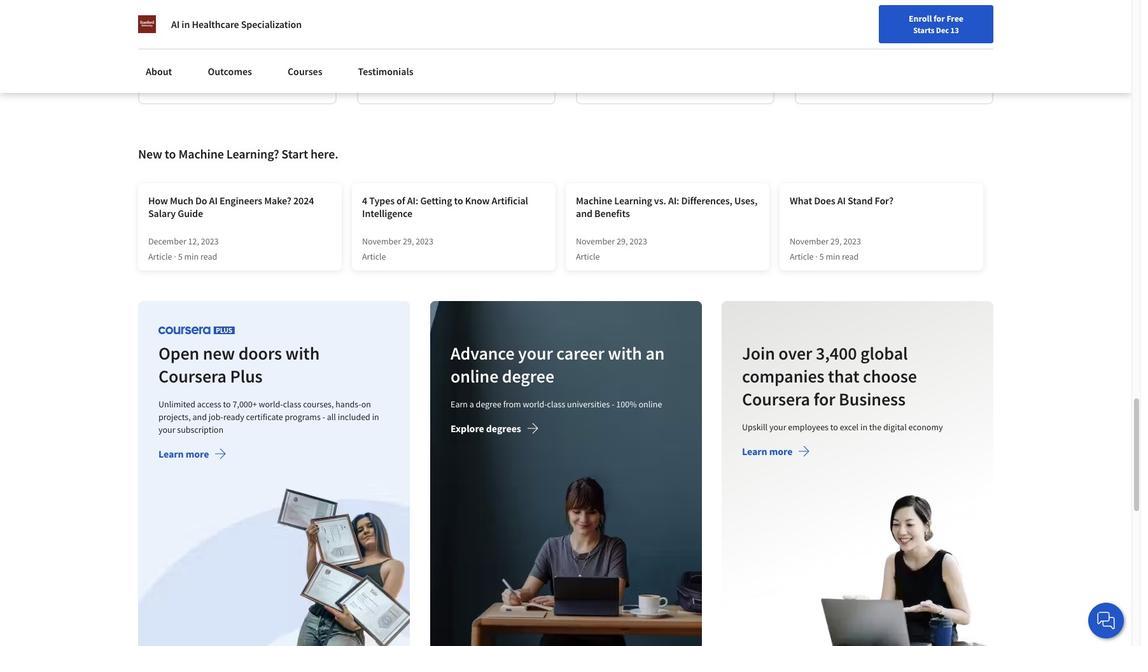 Task type: vqa. For each thing, say whether or not it's contained in the screenshot.
of
yes



Task type: describe. For each thing, give the bounding box(es) containing it.
1 horizontal spatial -
[[612, 399, 615, 410]]

testimonials link
[[351, 57, 421, 85]]

read for ai
[[201, 251, 217, 262]]

1 vertical spatial degree
[[476, 399, 501, 410]]

your right the upskill
[[770, 422, 787, 433]]

english button
[[865, 0, 942, 41]]

advance your career with an online degree
[[451, 342, 665, 388]]

subscription
[[177, 424, 224, 436]]

guide
[[178, 207, 203, 220]]

my left "own"
[[276, 33, 289, 46]]

1 horizontal spatial more
[[770, 445, 793, 458]]

directly
[[378, 33, 410, 46]]

online inside advance your career with an online degree
[[451, 365, 499, 388]]

getting
[[421, 194, 452, 207]]

your inside '"learning isn't just about being better at your job: it's so much more than that. coursera allows me to learn without limits."'
[[807, 48, 826, 61]]

an inside advance your career with an online degree
[[646, 342, 665, 365]]

much
[[873, 48, 897, 61]]

4 types of ai: getting to know artificial intelligence
[[362, 194, 528, 220]]

1 vertical spatial from
[[503, 399, 521, 410]]

i inside "to be able to take courses at my own pace and rhythm has been an amazing experience. i can learn whenever it fits my schedule and mood."
[[201, 64, 203, 76]]

doors
[[239, 342, 282, 365]]

that inside join over 3,400 global companies that choose coursera for business
[[829, 365, 860, 388]]

0 horizontal spatial learn more
[[159, 448, 209, 460]]

hands-
[[336, 399, 362, 410]]

degrees
[[486, 422, 521, 435]]

with for career
[[608, 342, 642, 365]]

how
[[148, 194, 168, 207]]

is
[[730, 48, 737, 61]]

at inside "i directly applied the concepts and skills i learned from my courses to an exciting new project at work."
[[421, 64, 429, 76]]

and inside unlimited access to 7,000+ world-class courses, hands-on projects, and job-ready certificate programs - all included in your subscription
[[193, 411, 207, 423]]

new to machine learning? start here.
[[138, 146, 339, 162]]

1 horizontal spatial learn more
[[743, 445, 793, 458]]

explore degrees link
[[451, 422, 539, 437]]

stand
[[848, 194, 873, 207]]

earn a degree from world-class universities - 100% online
[[451, 399, 662, 410]]

"when
[[588, 33, 616, 46]]

places
[[635, 64, 662, 76]]

december
[[148, 236, 186, 247]]

to left excel
[[831, 422, 839, 433]]

than
[[924, 48, 943, 61]]

exciting
[[504, 48, 537, 61]]

included
[[338, 411, 371, 423]]

go."
[[675, 64, 691, 76]]

benefits
[[595, 207, 630, 220]]

5 for does
[[820, 251, 824, 262]]

what
[[790, 194, 813, 207]]

0 horizontal spatial learn
[[159, 448, 184, 460]]

be
[[166, 33, 177, 46]]

world- for 7,000+
[[259, 399, 283, 410]]

world- for from
[[523, 399, 547, 410]]

november for machine learning vs. ai: differences, uses, and benefits
[[576, 236, 615, 247]]

and up experience.
[[172, 48, 188, 61]]

5 for much
[[178, 251, 183, 262]]

one
[[739, 48, 755, 61]]

with for doors
[[286, 342, 320, 365]]

article for how much do ai engineers make? 2024 salary guide
[[148, 251, 172, 262]]

and down can
[[205, 79, 222, 92]]

to inside '"learning isn't just about being better at your job: it's so much more than that. coursera allows me to learn without limits."'
[[892, 64, 901, 76]]

being
[[916, 33, 940, 46]]

machine inside the machine learning vs. ai: differences, uses, and benefits
[[576, 194, 613, 207]]

and inside "i directly applied the concepts and skills i learned from my courses to an exciting new project at work."
[[502, 33, 519, 46]]

job:
[[828, 48, 844, 61]]

learn for has
[[223, 64, 244, 76]]

engineers
[[220, 194, 262, 207]]

intelligence
[[362, 207, 413, 220]]

plus
[[230, 365, 263, 388]]

economy
[[909, 422, 944, 433]]

join
[[743, 342, 776, 365]]

universities
[[567, 399, 610, 410]]

coursera inside "when i need courses on topics that my university doesn't offer, coursera is one of the best places to go."
[[690, 48, 728, 61]]

for inside join over 3,400 global companies that choose coursera for business
[[814, 388, 836, 411]]

schedule
[[165, 79, 203, 92]]

start
[[282, 146, 308, 162]]

uses,
[[735, 194, 758, 207]]

2023 for ai
[[844, 236, 862, 247]]

on inside "when i need courses on topics that my university doesn't offer, coursera is one of the best places to go."
[[681, 33, 692, 46]]

your inside advance your career with an online degree
[[518, 342, 553, 365]]

"i
[[369, 33, 376, 46]]

has
[[224, 48, 238, 61]]

without
[[927, 64, 960, 76]]

my inside "when i need courses on topics that my university doesn't offer, coursera is one of the best places to go."
[[742, 33, 755, 46]]

new inside open new doors with coursera plus
[[203, 342, 235, 365]]

machine learning vs. ai: differences, uses, and benefits
[[576, 194, 758, 220]]

min for much
[[184, 251, 199, 262]]

coursera inside '"learning isn't just about being better at your job: it's so much more than that. coursera allows me to learn without limits."'
[[807, 64, 845, 76]]

choose
[[864, 365, 918, 388]]

1 horizontal spatial learn
[[743, 445, 768, 458]]

29, for does
[[831, 236, 842, 247]]

unlimited access to 7,000+ world-class courses, hands-on projects, and job-ready certificate programs - all included in your subscription
[[159, 399, 379, 436]]

3,400
[[817, 342, 858, 365]]

i inside "i directly applied the concepts and skills i learned from my courses to an exciting new project at work."
[[369, 48, 371, 61]]

about
[[888, 33, 914, 46]]

fits
[[298, 64, 311, 76]]

explore
[[451, 422, 484, 435]]

to inside unlimited access to 7,000+ world-class courses, hands-on projects, and job-ready certificate programs - all included in your subscription
[[223, 399, 231, 410]]

november for what does ai stand for?
[[790, 236, 829, 247]]

in inside unlimited access to 7,000+ world-class courses, hands-on projects, and job-ready certificate programs - all included in your subscription
[[372, 411, 379, 423]]

courses inside "to be able to take courses at my own pace and rhythm has been an amazing experience. i can learn whenever it fits my schedule and mood."
[[231, 33, 263, 46]]

2 horizontal spatial ai
[[838, 194, 846, 207]]

new inside "i directly applied the concepts and skills i learned from my courses to an exciting new project at work."
[[369, 64, 387, 76]]

over
[[779, 342, 813, 365]]

"to
[[150, 33, 164, 46]]

· for does
[[816, 251, 818, 262]]

able
[[179, 33, 197, 46]]

that inside "when i need courses on topics that my university doesn't offer, coursera is one of the best places to go."
[[722, 33, 740, 46]]

2023 for do
[[201, 236, 219, 247]]

job-
[[209, 411, 224, 423]]

university
[[588, 48, 630, 61]]

article for what does ai stand for?
[[790, 251, 814, 262]]

of inside the 4 types of ai: getting to know artificial intelligence
[[397, 194, 405, 207]]

november 29, 2023 article · 5 min read
[[790, 236, 862, 262]]

1 vertical spatial online
[[639, 399, 662, 410]]

digital
[[884, 422, 907, 433]]

ai: for getting
[[407, 194, 419, 207]]

min for does
[[826, 251, 841, 262]]

from inside "i directly applied the concepts and skills i learned from my courses to an exciting new project at work."
[[408, 48, 428, 61]]

me
[[876, 64, 890, 76]]

courses,
[[303, 399, 334, 410]]

enroll for free starts dec 13
[[909, 13, 964, 35]]

0 horizontal spatial in
[[182, 18, 190, 31]]

to inside "when i need courses on topics that my university doesn't offer, coursera is one of the best places to go."
[[664, 64, 673, 76]]

topics
[[694, 33, 720, 46]]

just
[[871, 33, 886, 46]]

november 29, 2023 article for learning
[[576, 236, 648, 262]]

my down about
[[150, 79, 163, 92]]

· for much
[[174, 251, 176, 262]]

0 horizontal spatial more
[[186, 448, 209, 460]]

chat with us image
[[1097, 611, 1117, 631]]

open
[[159, 342, 199, 365]]

limits."
[[807, 79, 836, 92]]

learn for more
[[903, 64, 925, 76]]

enroll
[[909, 13, 932, 24]]

it
[[290, 64, 296, 76]]

access
[[197, 399, 221, 410]]

learning?
[[227, 146, 279, 162]]

upskill your employees to excel in the digital economy
[[743, 422, 944, 433]]

an inside "to be able to take courses at my own pace and rhythm has been an amazing experience. i can learn whenever it fits my schedule and mood."
[[264, 48, 275, 61]]

12,
[[188, 236, 199, 247]]

programs
[[285, 411, 321, 423]]

2 horizontal spatial in
[[861, 422, 868, 433]]

testimonials
[[358, 65, 414, 78]]

what does ai stand for?
[[790, 194, 894, 207]]

vs.
[[655, 194, 667, 207]]



Task type: locate. For each thing, give the bounding box(es) containing it.
2 29, from the left
[[617, 236, 628, 247]]

1 horizontal spatial with
[[608, 342, 642, 365]]

to inside "i directly applied the concepts and skills i learned from my courses to an exciting new project at work."
[[480, 48, 489, 61]]

1 horizontal spatial ai
[[209, 194, 218, 207]]

at inside "to be able to take courses at my own pace and rhythm has been an amazing experience. i can learn whenever it fits my schedule and mood."
[[265, 33, 274, 46]]

0 horizontal spatial online
[[451, 365, 499, 388]]

does
[[815, 194, 836, 207]]

at for courses
[[265, 33, 274, 46]]

learn down the upskill
[[743, 445, 768, 458]]

learn down the than
[[903, 64, 925, 76]]

5
[[178, 251, 183, 262], [820, 251, 824, 262]]

2023 down the 4 types of ai: getting to know artificial intelligence
[[416, 236, 434, 247]]

courses inside "i directly applied the concepts and skills i learned from my courses to an exciting new project at work."
[[446, 48, 478, 61]]

0 horizontal spatial ai:
[[407, 194, 419, 207]]

coursera inside join over 3,400 global companies that choose coursera for business
[[743, 388, 811, 411]]

stanford university image
[[138, 15, 156, 33]]

1 horizontal spatial ai:
[[669, 194, 680, 207]]

1 learn from the left
[[223, 64, 244, 76]]

0 horizontal spatial machine
[[179, 146, 224, 162]]

1 with from the left
[[286, 342, 320, 365]]

salary
[[148, 207, 176, 220]]

0 vertical spatial machine
[[179, 146, 224, 162]]

at down "specialization"
[[265, 33, 274, 46]]

all
[[327, 411, 336, 423]]

class for universities
[[547, 399, 565, 410]]

1 horizontal spatial learn more link
[[743, 445, 811, 460]]

1 horizontal spatial class
[[547, 399, 565, 410]]

coursera inside open new doors with coursera plus
[[159, 365, 227, 388]]

0 vertical spatial for
[[934, 13, 945, 24]]

3 article from the left
[[576, 251, 600, 262]]

article down what
[[790, 251, 814, 262]]

29, for types
[[403, 236, 414, 247]]

0 horizontal spatial class
[[283, 399, 301, 410]]

1 horizontal spatial on
[[681, 33, 692, 46]]

the inside "i directly applied the concepts and skills i learned from my courses to an exciting new project at work."
[[446, 33, 460, 46]]

29, down benefits
[[617, 236, 628, 247]]

0 horizontal spatial 29,
[[403, 236, 414, 247]]

coursera down topics
[[690, 48, 728, 61]]

from up degrees
[[503, 399, 521, 410]]

2 read from the left
[[842, 251, 859, 262]]

machine left learning
[[576, 194, 613, 207]]

class up programs
[[283, 399, 301, 410]]

november 29, 2023 article down benefits
[[576, 236, 648, 262]]

my up one
[[742, 33, 755, 46]]

world- down advance your career with an online degree in the bottom of the page
[[523, 399, 547, 410]]

2 min from the left
[[826, 251, 841, 262]]

learn inside "to be able to take courses at my own pace and rhythm has been an amazing experience. i can learn whenever it fits my schedule and mood."
[[223, 64, 244, 76]]

1 class from the left
[[283, 399, 301, 410]]

for
[[934, 13, 945, 24], [814, 388, 836, 411]]

read down guide
[[201, 251, 217, 262]]

0 horizontal spatial read
[[201, 251, 217, 262]]

3 29, from the left
[[831, 236, 842, 247]]

1 world- from the left
[[259, 399, 283, 410]]

13
[[951, 25, 960, 35]]

open new doors with coursera plus
[[159, 342, 320, 388]]

ai up be
[[171, 18, 180, 31]]

2 horizontal spatial 29,
[[831, 236, 842, 247]]

your down "learning
[[807, 48, 826, 61]]

with inside advance your career with an online degree
[[608, 342, 642, 365]]

1 horizontal spatial of
[[588, 64, 596, 76]]

to left go."
[[664, 64, 673, 76]]

1 2023 from the left
[[201, 236, 219, 247]]

in up able
[[182, 18, 190, 31]]

dec
[[937, 25, 950, 35]]

2 world- from the left
[[523, 399, 547, 410]]

and up subscription
[[193, 411, 207, 423]]

1 29, from the left
[[403, 236, 414, 247]]

class for courses,
[[283, 399, 301, 410]]

your inside unlimited access to 7,000+ world-class courses, hands-on projects, and job-ready certificate programs - all included in your subscription
[[159, 424, 175, 436]]

4 2023 from the left
[[844, 236, 862, 247]]

1 horizontal spatial in
[[372, 411, 379, 423]]

skills
[[521, 33, 542, 46]]

your down projects,
[[159, 424, 175, 436]]

29, inside november 29, 2023 article · 5 min read
[[831, 236, 842, 247]]

1 horizontal spatial from
[[503, 399, 521, 410]]

"i directly applied the concepts and skills i learned from my courses to an exciting new project at work."
[[369, 33, 542, 76]]

more down subscription
[[186, 448, 209, 460]]

0 horizontal spatial november 29, 2023 article
[[362, 236, 434, 262]]

that left choose
[[829, 365, 860, 388]]

read down what does ai stand for?
[[842, 251, 859, 262]]

1 horizontal spatial learn
[[903, 64, 925, 76]]

degree inside advance your career with an online degree
[[502, 365, 554, 388]]

in right included
[[372, 411, 379, 423]]

· inside december 12, 2023 article · 5 min read
[[174, 251, 176, 262]]

rhythm
[[190, 48, 221, 61]]

1 vertical spatial -
[[323, 411, 325, 423]]

2 class from the left
[[547, 399, 565, 410]]

2 horizontal spatial at
[[969, 33, 978, 46]]

2 with from the left
[[608, 342, 642, 365]]

at inside '"learning isn't just about being better at your job: it's so much more than that. coursera allows me to learn without limits."'
[[969, 33, 978, 46]]

to right new
[[165, 146, 176, 162]]

1 horizontal spatial at
[[421, 64, 429, 76]]

ai: inside the 4 types of ai: getting to know artificial intelligence
[[407, 194, 419, 207]]

0 horizontal spatial ·
[[174, 251, 176, 262]]

0 vertical spatial online
[[451, 365, 499, 388]]

min down the "does"
[[826, 251, 841, 262]]

specialization
[[241, 18, 302, 31]]

on up included
[[362, 399, 371, 410]]

min inside november 29, 2023 article · 5 min read
[[826, 251, 841, 262]]

healthcare
[[192, 18, 239, 31]]

learning
[[615, 194, 653, 207]]

0 horizontal spatial on
[[362, 399, 371, 410]]

article inside november 29, 2023 article · 5 min read
[[790, 251, 814, 262]]

my inside "i directly applied the concepts and skills i learned from my courses to an exciting new project at work."
[[430, 48, 444, 61]]

work."
[[431, 64, 459, 76]]

0 vertical spatial the
[[446, 33, 460, 46]]

0 vertical spatial on
[[681, 33, 692, 46]]

read inside december 12, 2023 article · 5 min read
[[201, 251, 217, 262]]

2 horizontal spatial the
[[870, 422, 882, 433]]

· inside november 29, 2023 article · 5 min read
[[816, 251, 818, 262]]

to inside "to be able to take courses at my own pace and rhythm has been an amazing experience. i can learn whenever it fits my schedule and mood."
[[200, 33, 208, 46]]

1 horizontal spatial 29,
[[617, 236, 628, 247]]

0 horizontal spatial an
[[264, 48, 275, 61]]

to up the rhythm
[[200, 33, 208, 46]]

0 vertical spatial that
[[722, 33, 740, 46]]

online up a
[[451, 365, 499, 388]]

2023 for of
[[416, 236, 434, 247]]

5 inside december 12, 2023 article · 5 min read
[[178, 251, 183, 262]]

2 5 from the left
[[820, 251, 824, 262]]

for up employees
[[814, 388, 836, 411]]

0 vertical spatial new
[[369, 64, 387, 76]]

2 vertical spatial i
[[201, 64, 203, 76]]

offer,
[[666, 48, 688, 61]]

amazing
[[277, 48, 313, 61]]

i left can
[[201, 64, 203, 76]]

courses up been
[[231, 33, 263, 46]]

article
[[148, 251, 172, 262], [362, 251, 386, 262], [576, 251, 600, 262], [790, 251, 814, 262]]

0 horizontal spatial with
[[286, 342, 320, 365]]

0 horizontal spatial 5
[[178, 251, 183, 262]]

in
[[182, 18, 190, 31], [372, 411, 379, 423], [861, 422, 868, 433]]

1 horizontal spatial i
[[369, 48, 371, 61]]

with right career
[[608, 342, 642, 365]]

0 horizontal spatial i
[[201, 64, 203, 76]]

it's
[[846, 48, 859, 61]]

29, for learning
[[617, 236, 628, 247]]

1 vertical spatial for
[[814, 388, 836, 411]]

5 down the "does"
[[820, 251, 824, 262]]

1 vertical spatial the
[[598, 64, 612, 76]]

business
[[840, 388, 906, 411]]

0 horizontal spatial the
[[446, 33, 460, 46]]

the inside "when i need courses on topics that my university doesn't offer, coursera is one of the best places to go."
[[598, 64, 612, 76]]

english
[[888, 14, 919, 27]]

2 vertical spatial the
[[870, 422, 882, 433]]

november 29, 2023 article for types
[[362, 236, 434, 262]]

1 vertical spatial i
[[369, 48, 371, 61]]

learn more link down subscription
[[159, 448, 227, 463]]

my up work."
[[430, 48, 444, 61]]

companies
[[743, 365, 825, 388]]

2 article from the left
[[362, 251, 386, 262]]

0 horizontal spatial of
[[397, 194, 405, 207]]

ai: inside the machine learning vs. ai: differences, uses, and benefits
[[669, 194, 680, 207]]

1 horizontal spatial ·
[[816, 251, 818, 262]]

from down applied
[[408, 48, 428, 61]]

1 horizontal spatial world-
[[523, 399, 547, 410]]

1 min from the left
[[184, 251, 199, 262]]

1 article from the left
[[148, 251, 172, 262]]

how much do ai engineers make? 2024 salary guide
[[148, 194, 314, 220]]

1 vertical spatial new
[[203, 342, 235, 365]]

1 horizontal spatial read
[[842, 251, 859, 262]]

courses up offer,
[[646, 33, 679, 46]]

2 horizontal spatial november
[[790, 236, 829, 247]]

machine up do
[[179, 146, 224, 162]]

more inside '"learning isn't just about being better at your job: it's so much more than that. coursera allows me to learn without limits."'
[[899, 48, 922, 61]]

about link
[[138, 57, 180, 85]]

· down december
[[174, 251, 176, 262]]

starts
[[914, 25, 935, 35]]

2 ai: from the left
[[669, 194, 680, 207]]

take
[[210, 33, 229, 46]]

for?
[[875, 194, 894, 207]]

world- inside unlimited access to 7,000+ world-class courses, hands-on projects, and job-ready certificate programs - all included in your subscription
[[259, 399, 283, 410]]

learn down has
[[223, 64, 244, 76]]

1 5 from the left
[[178, 251, 183, 262]]

that up is
[[722, 33, 740, 46]]

article down benefits
[[576, 251, 600, 262]]

can
[[205, 64, 221, 76]]

1 horizontal spatial that
[[829, 365, 860, 388]]

"when i need courses on topics that my university doesn't offer, coursera is one of the best places to go."
[[588, 33, 755, 76]]

concepts
[[462, 33, 500, 46]]

for up dec
[[934, 13, 945, 24]]

to left know
[[454, 194, 463, 207]]

world- up 'certificate'
[[259, 399, 283, 410]]

2 november from the left
[[576, 236, 615, 247]]

3 2023 from the left
[[630, 236, 648, 247]]

- inside unlimited access to 7,000+ world-class courses, hands-on projects, and job-ready certificate programs - all included in your subscription
[[323, 411, 325, 423]]

0 vertical spatial of
[[588, 64, 596, 76]]

doesn't
[[632, 48, 664, 61]]

ready
[[223, 411, 244, 423]]

of right types
[[397, 194, 405, 207]]

0 horizontal spatial world-
[[259, 399, 283, 410]]

ai: for differences,
[[669, 194, 680, 207]]

with inside open new doors with coursera plus
[[286, 342, 320, 365]]

learn more link
[[743, 445, 811, 460], [159, 448, 227, 463]]

ai: right the vs.
[[669, 194, 680, 207]]

ai in healthcare specialization
[[171, 18, 302, 31]]

my
[[276, 33, 289, 46], [742, 33, 755, 46], [430, 48, 444, 61], [150, 79, 163, 92]]

learn more down subscription
[[159, 448, 209, 460]]

of inside "when i need courses on topics that my university doesn't offer, coursera is one of the best places to go."
[[588, 64, 596, 76]]

to down concepts
[[480, 48, 489, 61]]

read
[[201, 251, 217, 262], [842, 251, 859, 262]]

2 november 29, 2023 article from the left
[[576, 236, 648, 262]]

allows
[[847, 64, 874, 76]]

1 vertical spatial on
[[362, 399, 371, 410]]

coursera up the limits."
[[807, 64, 845, 76]]

with right doors
[[286, 342, 320, 365]]

your left career
[[518, 342, 553, 365]]

and inside the machine learning vs. ai: differences, uses, and benefits
[[576, 207, 593, 220]]

ai: left getting
[[407, 194, 419, 207]]

join over 3,400 global companies that choose coursera for business
[[743, 342, 918, 411]]

coursera up the upskill
[[743, 388, 811, 411]]

article for machine learning vs. ai: differences, uses, and benefits
[[576, 251, 600, 262]]

degree right a
[[476, 399, 501, 410]]

coursera up unlimited
[[159, 365, 227, 388]]

at
[[265, 33, 274, 46], [969, 33, 978, 46], [421, 64, 429, 76]]

november 29, 2023 article down intelligence
[[362, 236, 434, 262]]

1 vertical spatial of
[[397, 194, 405, 207]]

coursera
[[690, 48, 728, 61], [807, 64, 845, 76], [159, 365, 227, 388], [743, 388, 811, 411]]

courses inside "when i need courses on topics that my university doesn't offer, coursera is one of the best places to go."
[[646, 33, 679, 46]]

to inside the 4 types of ai: getting to know artificial intelligence
[[454, 194, 463, 207]]

1 · from the left
[[174, 251, 176, 262]]

from
[[408, 48, 428, 61], [503, 399, 521, 410]]

0 horizontal spatial from
[[408, 48, 428, 61]]

artificial
[[492, 194, 528, 207]]

article inside december 12, 2023 article · 5 min read
[[148, 251, 172, 262]]

the right applied
[[446, 33, 460, 46]]

for inside enroll for free starts dec 13
[[934, 13, 945, 24]]

november down what
[[790, 236, 829, 247]]

class inside unlimited access to 7,000+ world-class courses, hands-on projects, and job-ready certificate programs - all included in your subscription
[[283, 399, 301, 410]]

best
[[614, 64, 633, 76]]

1 horizontal spatial 5
[[820, 251, 824, 262]]

1 horizontal spatial an
[[491, 48, 502, 61]]

november down benefits
[[576, 236, 615, 247]]

coursera plus image
[[159, 326, 235, 334]]

ai right the "does"
[[838, 194, 846, 207]]

to up ready
[[223, 399, 231, 410]]

read inside november 29, 2023 article · 5 min read
[[842, 251, 859, 262]]

learn more
[[743, 445, 793, 458], [159, 448, 209, 460]]

2 learn from the left
[[903, 64, 925, 76]]

the down the university
[[598, 64, 612, 76]]

1 horizontal spatial min
[[826, 251, 841, 262]]

advance
[[451, 342, 515, 365]]

learn inside '"learning isn't just about being better at your job: it's so much more than that. coursera allows me to learn without limits."'
[[903, 64, 925, 76]]

and up exciting
[[502, 33, 519, 46]]

at for better
[[969, 33, 978, 46]]

1 horizontal spatial november 29, 2023 article
[[576, 236, 648, 262]]

i
[[618, 33, 621, 46], [369, 48, 371, 61], [201, 64, 203, 76]]

show notifications image
[[960, 16, 976, 31]]

applied
[[412, 33, 444, 46]]

november
[[362, 236, 401, 247], [576, 236, 615, 247], [790, 236, 829, 247]]

career
[[557, 342, 605, 365]]

of down the university
[[588, 64, 596, 76]]

more down 'about' in the right top of the page
[[899, 48, 922, 61]]

0 horizontal spatial ai
[[171, 18, 180, 31]]

free
[[947, 13, 964, 24]]

29, down intelligence
[[403, 236, 414, 247]]

1 horizontal spatial online
[[639, 399, 662, 410]]

2023 inside november 29, 2023 article · 5 min read
[[844, 236, 862, 247]]

own
[[291, 33, 309, 46]]

4
[[362, 194, 368, 207]]

new
[[138, 146, 162, 162]]

new down learned in the top of the page
[[369, 64, 387, 76]]

2023
[[201, 236, 219, 247], [416, 236, 434, 247], [630, 236, 648, 247], [844, 236, 862, 247]]

0 vertical spatial i
[[618, 33, 621, 46]]

at down "show notifications" icon
[[969, 33, 978, 46]]

3 november from the left
[[790, 236, 829, 247]]

1 horizontal spatial for
[[934, 13, 945, 24]]

1 ai: from the left
[[407, 194, 419, 207]]

· down the "does"
[[816, 251, 818, 262]]

learn down projects,
[[159, 448, 184, 460]]

need
[[623, 33, 644, 46]]

a
[[470, 399, 474, 410]]

more down employees
[[770, 445, 793, 458]]

learn
[[743, 445, 768, 458], [159, 448, 184, 460]]

1 vertical spatial that
[[829, 365, 860, 388]]

outcomes
[[208, 65, 252, 78]]

1 vertical spatial machine
[[576, 194, 613, 207]]

None search field
[[182, 8, 487, 33]]

i inside "when i need courses on topics that my university doesn't offer, coursera is one of the best places to go."
[[618, 33, 621, 46]]

article for 4 types of ai: getting to know artificial intelligence
[[362, 251, 386, 262]]

ai:
[[407, 194, 419, 207], [669, 194, 680, 207]]

courses up work."
[[446, 48, 478, 61]]

5 down december
[[178, 251, 183, 262]]

5 inside november 29, 2023 article · 5 min read
[[820, 251, 824, 262]]

2 horizontal spatial courses
[[646, 33, 679, 46]]

certificate
[[246, 411, 283, 423]]

on inside unlimited access to 7,000+ world-class courses, hands-on projects, and job-ready certificate programs - all included in your subscription
[[362, 399, 371, 410]]

0 horizontal spatial learn more link
[[159, 448, 227, 463]]

and left benefits
[[576, 207, 593, 220]]

2023 down stand
[[844, 236, 862, 247]]

about
[[146, 65, 172, 78]]

whenever
[[246, 64, 288, 76]]

outcomes link
[[200, 57, 260, 85]]

0 vertical spatial -
[[612, 399, 615, 410]]

min inside december 12, 2023 article · 5 min read
[[184, 251, 199, 262]]

in right excel
[[861, 422, 868, 433]]

isn't
[[850, 33, 869, 46]]

0 vertical spatial degree
[[502, 365, 554, 388]]

2 · from the left
[[816, 251, 818, 262]]

mood."
[[224, 79, 255, 92]]

1 horizontal spatial new
[[369, 64, 387, 76]]

0 horizontal spatial min
[[184, 251, 199, 262]]

2 horizontal spatial more
[[899, 48, 922, 61]]

online right 100%
[[639, 399, 662, 410]]

4 article from the left
[[790, 251, 814, 262]]

class left universities
[[547, 399, 565, 410]]

2023 inside december 12, 2023 article · 5 min read
[[201, 236, 219, 247]]

2023 down benefits
[[630, 236, 648, 247]]

pace
[[150, 48, 170, 61]]

0 vertical spatial from
[[408, 48, 428, 61]]

article down intelligence
[[362, 251, 386, 262]]

0 horizontal spatial that
[[722, 33, 740, 46]]

1 november from the left
[[362, 236, 401, 247]]

ai inside the how much do ai engineers make? 2024 salary guide
[[209, 194, 218, 207]]

min down 12,
[[184, 251, 199, 262]]

i down "i
[[369, 48, 371, 61]]

1 horizontal spatial courses
[[446, 48, 478, 61]]

- left all at the left bottom of page
[[323, 411, 325, 423]]

1 horizontal spatial machine
[[576, 194, 613, 207]]

0 horizontal spatial for
[[814, 388, 836, 411]]

ai right do
[[209, 194, 218, 207]]

new down coursera plus 'image'
[[203, 342, 235, 365]]

1 read from the left
[[201, 251, 217, 262]]

read for stand
[[842, 251, 859, 262]]

0 horizontal spatial learn
[[223, 64, 244, 76]]

2023 for vs.
[[630, 236, 648, 247]]

november for 4 types of ai: getting to know artificial intelligence
[[362, 236, 401, 247]]

degree up earn a degree from world-class universities - 100% online
[[502, 365, 554, 388]]

0 horizontal spatial courses
[[231, 33, 263, 46]]

2023 right 12,
[[201, 236, 219, 247]]

0 horizontal spatial november
[[362, 236, 401, 247]]

i left "need"
[[618, 33, 621, 46]]

0 horizontal spatial at
[[265, 33, 274, 46]]

the left digital
[[870, 422, 882, 433]]

- left 100%
[[612, 399, 615, 410]]

november inside november 29, 2023 article · 5 min read
[[790, 236, 829, 247]]

make?
[[264, 194, 292, 207]]

learn more link down the upskill
[[743, 445, 811, 460]]

2 2023 from the left
[[416, 236, 434, 247]]

employees
[[789, 422, 829, 433]]

an inside "i directly applied the concepts and skills i learned from my courses to an exciting new project at work."
[[491, 48, 502, 61]]

2 horizontal spatial i
[[618, 33, 621, 46]]

2 horizontal spatial an
[[646, 342, 665, 365]]

1 horizontal spatial november
[[576, 236, 615, 247]]

1 horizontal spatial degree
[[502, 365, 554, 388]]

november 29, 2023 article
[[362, 236, 434, 262], [576, 236, 648, 262]]

1 horizontal spatial the
[[598, 64, 612, 76]]

0 horizontal spatial -
[[323, 411, 325, 423]]

1 november 29, 2023 article from the left
[[362, 236, 434, 262]]

on up offer,
[[681, 33, 692, 46]]

much
[[170, 194, 193, 207]]

0 horizontal spatial degree
[[476, 399, 501, 410]]



